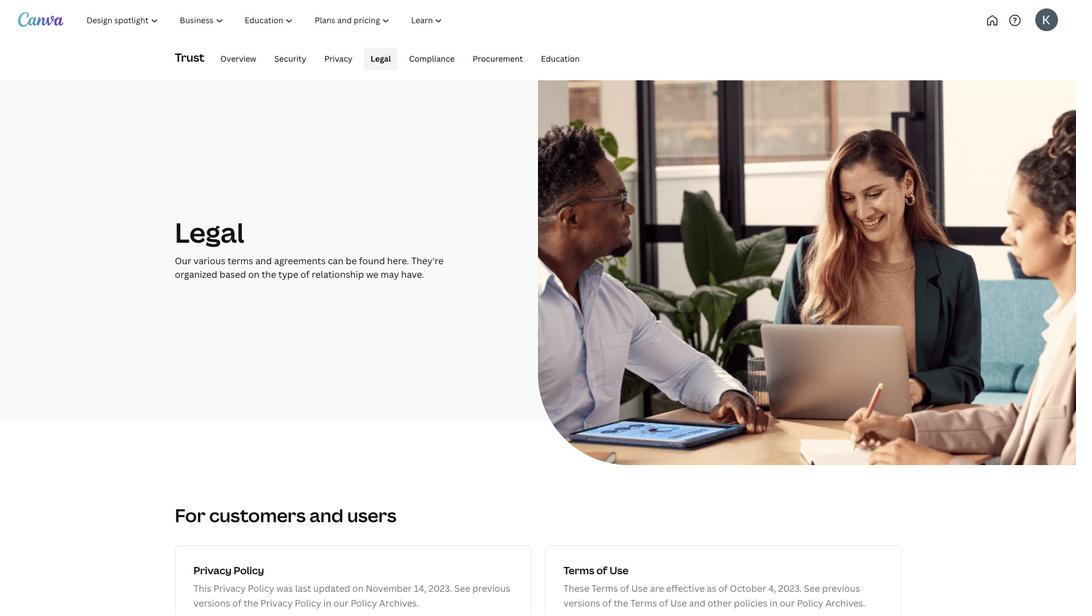 Task type: vqa. For each thing, say whether or not it's contained in the screenshot.
and to the top
yes



Task type: describe. For each thing, give the bounding box(es) containing it.
be
[[346, 255, 357, 267]]

in inside privacy policy this privacy policy was last updated on november 14, 2023. see previous versions of the privacy policy in our policy archives.
[[324, 597, 332, 610]]

relationship
[[312, 268, 364, 281]]

2023. inside privacy policy this privacy policy was last updated on november 14, 2023. see previous versions of the privacy policy in our policy archives.
[[429, 583, 452, 595]]

overview link
[[214, 48, 263, 70]]

they're
[[412, 255, 444, 267]]

0 vertical spatial terms
[[564, 564, 595, 577]]

terms
[[228, 255, 253, 267]]

other
[[708, 597, 732, 610]]

for customers and users
[[175, 503, 397, 528]]

compliance link
[[403, 48, 462, 70]]

1 vertical spatial and
[[310, 503, 344, 528]]

and inside legal our various terms and agreements can be found here. they're organized based on the type of relationship we may have.
[[256, 255, 272, 267]]

our inside privacy policy this privacy policy was last updated on november 14, 2023. see previous versions of the privacy policy in our policy archives.
[[334, 597, 349, 610]]

security link
[[268, 48, 313, 70]]

policy inside terms of use these terms of use are effective as of october 4, 2023. see previous versions of the terms of use and other policies in our policy archives.
[[798, 597, 824, 610]]

4,
[[769, 583, 777, 595]]

privacy up this
[[194, 564, 232, 577]]

as
[[707, 583, 717, 595]]

the inside terms of use these terms of use are effective as of october 4, 2023. see previous versions of the terms of use and other policies in our policy archives.
[[614, 597, 629, 610]]

of inside privacy policy this privacy policy was last updated on november 14, 2023. see previous versions of the privacy policy in our policy archives.
[[233, 597, 242, 610]]

type
[[279, 268, 298, 281]]

versions inside privacy policy this privacy policy was last updated on november 14, 2023. see previous versions of the privacy policy in our policy archives.
[[194, 597, 230, 610]]

organized
[[175, 268, 218, 281]]

privacy link
[[318, 48, 360, 70]]

october
[[730, 583, 767, 595]]

education link
[[535, 48, 587, 70]]

archives. inside terms of use these terms of use are effective as of october 4, 2023. see previous versions of the terms of use and other policies in our policy archives.
[[826, 597, 866, 610]]

versions inside terms of use these terms of use are effective as of october 4, 2023. see previous versions of the terms of use and other policies in our policy archives.
[[564, 597, 601, 610]]

previous inside privacy policy this privacy policy was last updated on november 14, 2023. see previous versions of the privacy policy in our policy archives.
[[473, 583, 511, 595]]

2 vertical spatial use
[[671, 597, 687, 610]]

was
[[277, 583, 293, 595]]

legal link
[[364, 48, 398, 70]]

privacy right this
[[214, 583, 246, 595]]

archives. inside privacy policy this privacy policy was last updated on november 14, 2023. see previous versions of the privacy policy in our policy archives.
[[380, 597, 419, 610]]

november
[[366, 583, 412, 595]]

on inside privacy policy this privacy policy was last updated on november 14, 2023. see previous versions of the privacy policy in our policy archives.
[[353, 583, 364, 595]]



Task type: locate. For each thing, give the bounding box(es) containing it.
2 our from the left
[[780, 597, 795, 610]]

1 horizontal spatial 2023.
[[779, 583, 802, 595]]

our
[[175, 255, 191, 267]]

archives.
[[380, 597, 419, 610], [826, 597, 866, 610]]

0 horizontal spatial archives.
[[380, 597, 419, 610]]

terms of use these terms of use are effective as of october 4, 2023. see previous versions of the terms of use and other policies in our policy archives.
[[564, 564, 866, 610]]

1 vertical spatial terms
[[592, 583, 618, 595]]

may
[[381, 268, 399, 281]]

0 horizontal spatial see
[[455, 583, 471, 595]]

1 horizontal spatial and
[[310, 503, 344, 528]]

2 versions from the left
[[564, 597, 601, 610]]

trust
[[175, 50, 205, 65]]

based
[[220, 268, 246, 281]]

of inside legal our various terms and agreements can be found here. they're organized based on the type of relationship we may have.
[[301, 268, 310, 281]]

on inside legal our various terms and agreements can be found here. they're organized based on the type of relationship we may have.
[[248, 268, 260, 281]]

previous inside terms of use these terms of use are effective as of october 4, 2023. see previous versions of the terms of use and other policies in our policy archives.
[[823, 583, 861, 595]]

0 vertical spatial on
[[248, 268, 260, 281]]

these
[[564, 583, 590, 595]]

1 horizontal spatial the
[[262, 268, 276, 281]]

legal for legal our various terms and agreements can be found here. they're organized based on the type of relationship we may have.
[[175, 214, 244, 251]]

education
[[541, 53, 580, 64]]

on down terms
[[248, 268, 260, 281]]

our
[[334, 597, 349, 610], [780, 597, 795, 610]]

1 in from the left
[[324, 597, 332, 610]]

versions down this
[[194, 597, 230, 610]]

users
[[347, 503, 397, 528]]

privacy policy this privacy policy was last updated on november 14, 2023. see previous versions of the privacy policy in our policy archives.
[[194, 564, 511, 610]]

1 horizontal spatial previous
[[823, 583, 861, 595]]

0 vertical spatial and
[[256, 255, 272, 267]]

0 vertical spatial use
[[610, 564, 629, 577]]

in inside terms of use these terms of use are effective as of october 4, 2023. see previous versions of the terms of use and other policies in our policy archives.
[[770, 597, 778, 610]]

versions
[[194, 597, 230, 610], [564, 597, 601, 610]]

2 see from the left
[[805, 583, 821, 595]]

legal inside menu bar
[[371, 53, 391, 64]]

1 horizontal spatial our
[[780, 597, 795, 610]]

see right 14,
[[455, 583, 471, 595]]

0 horizontal spatial 2023.
[[429, 583, 452, 595]]

0 horizontal spatial previous
[[473, 583, 511, 595]]

policies
[[734, 597, 768, 610]]

legal our various terms and agreements can be found here. they're organized based on the type of relationship we may have.
[[175, 214, 444, 281]]

1 horizontal spatial versions
[[564, 597, 601, 610]]

effective
[[667, 583, 705, 595]]

for
[[175, 503, 206, 528]]

2 vertical spatial and
[[689, 597, 706, 610]]

see inside terms of use these terms of use are effective as of october 4, 2023. see previous versions of the terms of use and other policies in our policy archives.
[[805, 583, 821, 595]]

see
[[455, 583, 471, 595], [805, 583, 821, 595]]

1 horizontal spatial use
[[632, 583, 648, 595]]

and down effective
[[689, 597, 706, 610]]

of
[[301, 268, 310, 281], [597, 564, 608, 577], [621, 583, 630, 595], [719, 583, 728, 595], [233, 597, 242, 610], [603, 597, 612, 610], [660, 597, 669, 610]]

the inside privacy policy this privacy policy was last updated on november 14, 2023. see previous versions of the privacy policy in our policy archives.
[[244, 597, 258, 610]]

2 horizontal spatial the
[[614, 597, 629, 610]]

legal up various
[[175, 214, 244, 251]]

procurement
[[473, 53, 523, 64]]

top level navigation element
[[77, 9, 491, 32]]

compliance
[[409, 53, 455, 64]]

1 see from the left
[[455, 583, 471, 595]]

0 vertical spatial legal
[[371, 53, 391, 64]]

0 horizontal spatial our
[[334, 597, 349, 610]]

can
[[328, 255, 344, 267]]

the
[[262, 268, 276, 281], [244, 597, 258, 610], [614, 597, 629, 610]]

see right the 4,
[[805, 583, 821, 595]]

our right policies
[[780, 597, 795, 610]]

0 horizontal spatial on
[[248, 268, 260, 281]]

privacy down was
[[261, 597, 293, 610]]

on right updated
[[353, 583, 364, 595]]

legal
[[371, 53, 391, 64], [175, 214, 244, 251]]

2 2023. from the left
[[779, 583, 802, 595]]

2 vertical spatial terms
[[631, 597, 657, 610]]

1 vertical spatial legal
[[175, 214, 244, 251]]

0 horizontal spatial the
[[244, 597, 258, 610]]

use
[[610, 564, 629, 577], [632, 583, 648, 595], [671, 597, 687, 610]]

2 previous from the left
[[823, 583, 861, 595]]

and right terms
[[256, 255, 272, 267]]

0 horizontal spatial versions
[[194, 597, 230, 610]]

2 horizontal spatial and
[[689, 597, 706, 610]]

this
[[194, 583, 211, 595]]

1 vertical spatial on
[[353, 583, 364, 595]]

1 previous from the left
[[473, 583, 511, 595]]

2 horizontal spatial use
[[671, 597, 687, 610]]

and
[[256, 255, 272, 267], [310, 503, 344, 528], [689, 597, 706, 610]]

terms right these
[[592, 583, 618, 595]]

1 horizontal spatial on
[[353, 583, 364, 595]]

2023. inside terms of use these terms of use are effective as of october 4, 2023. see previous versions of the terms of use and other policies in our policy archives.
[[779, 583, 802, 595]]

0 horizontal spatial legal
[[175, 214, 244, 251]]

procurement link
[[466, 48, 530, 70]]

1 horizontal spatial in
[[770, 597, 778, 610]]

policy
[[234, 564, 264, 577], [248, 583, 274, 595], [295, 597, 321, 610], [351, 597, 377, 610], [798, 597, 824, 610]]

versions down these
[[564, 597, 601, 610]]

2023.
[[429, 583, 452, 595], [779, 583, 802, 595]]

0 horizontal spatial in
[[324, 597, 332, 610]]

agreements
[[274, 255, 326, 267]]

legal right privacy link
[[371, 53, 391, 64]]

overview
[[221, 53, 257, 64]]

1 horizontal spatial legal
[[371, 53, 391, 64]]

are
[[651, 583, 665, 595]]

legal for legal
[[371, 53, 391, 64]]

terms up these
[[564, 564, 595, 577]]

1 versions from the left
[[194, 597, 230, 610]]

menu bar
[[209, 48, 587, 70]]

terms down are
[[631, 597, 657, 610]]

1 2023. from the left
[[429, 583, 452, 595]]

1 archives. from the left
[[380, 597, 419, 610]]

menu bar containing overview
[[209, 48, 587, 70]]

in down the 4,
[[770, 597, 778, 610]]

various
[[194, 255, 226, 267]]

legal inside legal our various terms and agreements can be found here. they're organized based on the type of relationship we may have.
[[175, 214, 244, 251]]

terms
[[564, 564, 595, 577], [592, 583, 618, 595], [631, 597, 657, 610]]

security
[[275, 53, 306, 64]]

previous
[[473, 583, 511, 595], [823, 583, 861, 595]]

0 horizontal spatial and
[[256, 255, 272, 267]]

1 vertical spatial use
[[632, 583, 648, 595]]

2023. right 14,
[[429, 583, 452, 595]]

1 our from the left
[[334, 597, 349, 610]]

our inside terms of use these terms of use are effective as of october 4, 2023. see previous versions of the terms of use and other policies in our policy archives.
[[780, 597, 795, 610]]

2 archives. from the left
[[826, 597, 866, 610]]

have.
[[401, 268, 424, 281]]

14,
[[414, 583, 427, 595]]

1 horizontal spatial archives.
[[826, 597, 866, 610]]

customers
[[209, 503, 306, 528]]

privacy left "legal" link
[[325, 53, 353, 64]]

2023. right the 4,
[[779, 583, 802, 595]]

our down updated
[[334, 597, 349, 610]]

2 in from the left
[[770, 597, 778, 610]]

the inside legal our various terms and agreements can be found here. they're organized based on the type of relationship we may have.
[[262, 268, 276, 281]]

see inside privacy policy this privacy policy was last updated on november 14, 2023. see previous versions of the privacy policy in our policy archives.
[[455, 583, 471, 595]]

1 horizontal spatial see
[[805, 583, 821, 595]]

in down updated
[[324, 597, 332, 610]]

last
[[295, 583, 311, 595]]

on
[[248, 268, 260, 281], [353, 583, 364, 595]]

0 horizontal spatial use
[[610, 564, 629, 577]]

here.
[[387, 255, 409, 267]]

and left users
[[310, 503, 344, 528]]

found
[[359, 255, 385, 267]]

updated
[[313, 583, 350, 595]]

we
[[366, 268, 379, 281]]

privacy
[[325, 53, 353, 64], [194, 564, 232, 577], [214, 583, 246, 595], [261, 597, 293, 610]]

and inside terms of use these terms of use are effective as of october 4, 2023. see previous versions of the terms of use and other policies in our policy archives.
[[689, 597, 706, 610]]

in
[[324, 597, 332, 610], [770, 597, 778, 610]]



